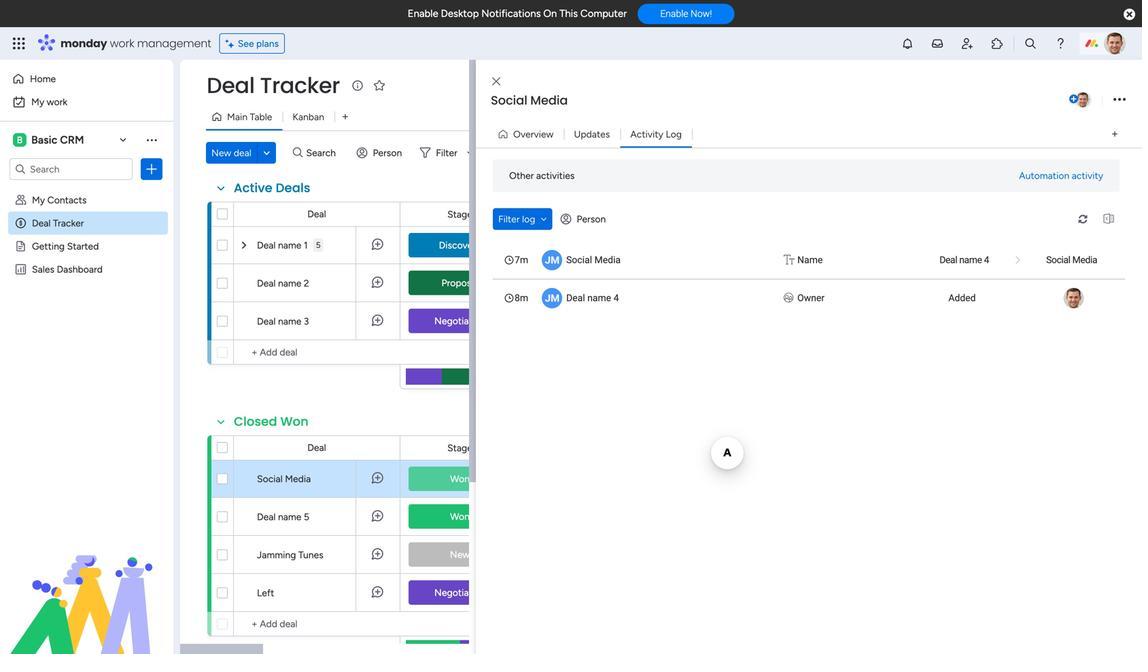 Task type: describe. For each thing, give the bounding box(es) containing it.
1 horizontal spatial person button
[[555, 208, 614, 230]]

0 vertical spatial add view image
[[343, 112, 348, 122]]

enable for enable desktop notifications on this computer
[[408, 7, 438, 20]]

main table
[[227, 111, 272, 123]]

options image
[[145, 163, 158, 176]]

management
[[137, 36, 211, 51]]

activity log button
[[620, 123, 692, 145]]

2 + add deal text field from the top
[[241, 617, 394, 633]]

5 inside button
[[316, 240, 321, 250]]

automation activity button
[[1014, 165, 1109, 187]]

0 vertical spatial tracker
[[260, 70, 340, 101]]

7m
[[515, 255, 528, 266]]

deal up 5 button
[[308, 208, 326, 220]]

deal
[[234, 147, 251, 159]]

1 horizontal spatial deal name 4
[[940, 255, 989, 266]]

1 vertical spatial tracker
[[53, 218, 84, 229]]

activity log
[[631, 129, 682, 140]]

Search in workspace field
[[29, 161, 114, 177]]

dapulse addbtn image
[[1070, 95, 1078, 104]]

person for right 'person' popup button
[[577, 214, 606, 225]]

angle down image inside filter log button
[[541, 215, 547, 224]]

deal left 3 on the left of the page
[[257, 316, 276, 327]]

monday
[[61, 36, 107, 51]]

filter for filter
[[436, 147, 458, 159]]

other
[[509, 170, 534, 182]]

see plans button
[[219, 33, 285, 54]]

kanban
[[293, 111, 324, 123]]

new deal
[[211, 147, 251, 159]]

0 horizontal spatial deal name 4
[[566, 293, 619, 304]]

public board image
[[14, 240, 27, 253]]

close image
[[492, 77, 500, 87]]

started
[[67, 241, 99, 252]]

select product image
[[12, 37, 26, 50]]

overview
[[513, 129, 554, 140]]

getting started
[[32, 241, 99, 252]]

my for my work
[[31, 96, 44, 108]]

2
[[304, 278, 309, 289]]

Deal Tracker field
[[203, 70, 343, 101]]

crm
[[60, 134, 84, 147]]

activities
[[536, 170, 575, 182]]

active deals
[[234, 180, 310, 197]]

Search field
[[303, 143, 344, 163]]

0 vertical spatial angle down image
[[263, 148, 270, 158]]

main
[[227, 111, 248, 123]]

negotiation for deal name 3
[[435, 316, 485, 327]]

proposal
[[442, 277, 478, 289]]

enable now!
[[660, 8, 712, 19]]

1 vertical spatial terry turtle image
[[1074, 91, 1092, 109]]

filter log
[[498, 214, 535, 225]]

deal up "main"
[[207, 70, 255, 101]]

deal name 1
[[257, 240, 308, 251]]

name
[[798, 255, 823, 266]]

Closed Won field
[[231, 413, 312, 431]]

Social Media field
[[488, 92, 1067, 109]]

0 vertical spatial person button
[[351, 142, 410, 164]]

contacts
[[47, 194, 87, 206]]

other activities
[[509, 170, 575, 182]]

media inside field
[[530, 92, 568, 109]]

closed won
[[234, 413, 309, 431]]

deal right 8m at the top left
[[566, 293, 585, 304]]

active
[[234, 180, 273, 197]]

filter for filter log
[[498, 214, 520, 225]]

lottie animation element
[[0, 517, 173, 655]]

my work link
[[8, 91, 165, 113]]

automation activity
[[1019, 170, 1104, 182]]

8m
[[515, 293, 528, 304]]

enable desktop notifications on this computer
[[408, 7, 627, 20]]

my contacts
[[32, 194, 87, 206]]

kanban button
[[282, 106, 335, 128]]

1
[[304, 240, 308, 251]]

monday work management
[[61, 36, 211, 51]]

desktop
[[441, 7, 479, 20]]

home link
[[8, 68, 165, 90]]

0 horizontal spatial 5
[[304, 512, 309, 523]]

my work option
[[8, 91, 165, 113]]

Active Deals field
[[231, 180, 314, 197]]

basic
[[31, 134, 57, 147]]

workspace image
[[13, 133, 27, 148]]

deal left the "1"
[[257, 240, 276, 251]]

closed
[[234, 413, 277, 431]]

table
[[250, 111, 272, 123]]

enable for enable now!
[[660, 8, 688, 19]]

new deal button
[[206, 142, 257, 164]]

lottie animation image
[[0, 517, 173, 655]]

now!
[[691, 8, 712, 19]]

deal name 2
[[257, 278, 309, 289]]

dapulse close image
[[1124, 8, 1136, 22]]

search everything image
[[1024, 37, 1038, 50]]

v2 search image
[[293, 145, 303, 161]]

tunes
[[298, 550, 324, 561]]

1 horizontal spatial 4
[[984, 255, 989, 266]]



Task type: vqa. For each thing, say whether or not it's contained in the screenshot.
Send feedback button
no



Task type: locate. For each thing, give the bounding box(es) containing it.
1 horizontal spatial enable
[[660, 8, 688, 19]]

negotiation for left
[[435, 588, 485, 599]]

angle down image right the 'log' on the top
[[541, 215, 547, 224]]

getting
[[32, 241, 65, 252]]

home
[[30, 73, 56, 85]]

0 vertical spatial work
[[110, 36, 134, 51]]

owner
[[798, 293, 825, 304]]

0 horizontal spatial 4
[[614, 293, 619, 304]]

my work
[[31, 96, 67, 108]]

1 horizontal spatial tracker
[[260, 70, 340, 101]]

1 vertical spatial angle down image
[[541, 215, 547, 224]]

0 horizontal spatial add view image
[[343, 112, 348, 122]]

1 horizontal spatial work
[[110, 36, 134, 51]]

0 horizontal spatial person
[[373, 147, 402, 159]]

added
[[949, 293, 976, 304]]

1 horizontal spatial angle down image
[[541, 215, 547, 224]]

2 negotiation from the top
[[435, 588, 485, 599]]

deal tracker up table
[[207, 70, 340, 101]]

stage field for closed won
[[444, 441, 476, 456]]

1 vertical spatial stage
[[447, 443, 473, 454]]

my for my contacts
[[32, 194, 45, 206]]

list box containing 7m
[[493, 241, 1125, 317]]

automation
[[1019, 170, 1070, 182]]

log
[[666, 129, 682, 140]]

work inside option
[[47, 96, 67, 108]]

1 vertical spatial person button
[[555, 208, 614, 230]]

2 stage field from the top
[[444, 441, 476, 456]]

enable inside 'enable now!' button
[[660, 8, 688, 19]]

deals
[[276, 180, 310, 197]]

2 stage from the top
[[447, 443, 473, 454]]

option
[[0, 188, 173, 191]]

updates
[[574, 129, 610, 140]]

person button right the search field on the top
[[351, 142, 410, 164]]

enable
[[408, 7, 438, 20], [660, 8, 688, 19]]

0 horizontal spatial angle down image
[[263, 148, 270, 158]]

enable left now! at the top of the page
[[660, 8, 688, 19]]

activity
[[631, 129, 664, 140]]

show board description image
[[349, 79, 366, 92]]

list box
[[0, 186, 173, 465], [493, 241, 1125, 317]]

0 horizontal spatial filter
[[436, 147, 458, 159]]

work for monday
[[110, 36, 134, 51]]

0 vertical spatial won
[[280, 413, 309, 431]]

add view image down options image at the top right of page
[[1112, 129, 1118, 139]]

activity
[[1072, 170, 1104, 182]]

tracker up kanban
[[260, 70, 340, 101]]

workspace selection element
[[13, 132, 86, 148]]

invite members image
[[961, 37, 974, 50]]

add view image right kanban
[[343, 112, 348, 122]]

5 right the "1"
[[316, 240, 321, 250]]

0 vertical spatial + add deal text field
[[241, 345, 394, 361]]

0 vertical spatial 5
[[316, 240, 321, 250]]

1 vertical spatial new
[[450, 549, 470, 561]]

2 vertical spatial won
[[450, 511, 470, 523]]

negotiation
[[435, 316, 485, 327], [435, 588, 485, 599]]

update feed image
[[931, 37, 944, 50]]

0 vertical spatial my
[[31, 96, 44, 108]]

work right monday
[[110, 36, 134, 51]]

4
[[984, 255, 989, 266], [614, 293, 619, 304]]

work for my
[[47, 96, 67, 108]]

0 horizontal spatial deal tracker
[[32, 218, 84, 229]]

1 vertical spatial filter
[[498, 214, 520, 225]]

1 horizontal spatial deal tracker
[[207, 70, 340, 101]]

person button down activities
[[555, 208, 614, 230]]

jamming
[[257, 550, 296, 561]]

0 horizontal spatial person button
[[351, 142, 410, 164]]

person right the 'log' on the top
[[577, 214, 606, 225]]

0 horizontal spatial list box
[[0, 186, 173, 465]]

1 vertical spatial my
[[32, 194, 45, 206]]

1 + add deal text field from the top
[[241, 345, 394, 361]]

1 horizontal spatial new
[[450, 549, 470, 561]]

deal up getting
[[32, 218, 51, 229]]

1 vertical spatial person
[[577, 214, 606, 225]]

0 horizontal spatial work
[[47, 96, 67, 108]]

log
[[522, 214, 535, 225]]

0 vertical spatial 4
[[984, 255, 989, 266]]

new
[[211, 147, 231, 159], [450, 549, 470, 561]]

person for the top 'person' popup button
[[373, 147, 402, 159]]

filter left the arrow down icon
[[436, 147, 458, 159]]

+ add deal text field down left
[[241, 617, 394, 633]]

0 vertical spatial negotiation
[[435, 316, 485, 327]]

enable left desktop
[[408, 7, 438, 20]]

0 horizontal spatial terry turtle image
[[1074, 91, 1092, 109]]

0 vertical spatial deal tracker
[[207, 70, 340, 101]]

5
[[316, 240, 321, 250], [304, 512, 309, 523]]

1 vertical spatial stage field
[[444, 441, 476, 456]]

options image
[[1114, 91, 1126, 109]]

0 horizontal spatial enable
[[408, 7, 438, 20]]

stage field for active deals
[[444, 207, 476, 222]]

monday marketplace image
[[991, 37, 1004, 50]]

+ Add deal text field
[[241, 345, 394, 361], [241, 617, 394, 633]]

won inside field
[[280, 413, 309, 431]]

angle down image right the deal on the top
[[263, 148, 270, 158]]

0 vertical spatial terry turtle image
[[1104, 33, 1126, 54]]

filter inside button
[[498, 214, 520, 225]]

0 vertical spatial filter
[[436, 147, 458, 159]]

1 vertical spatial add view image
[[1112, 129, 1118, 139]]

social inside field
[[491, 92, 527, 109]]

b
[[17, 134, 23, 146]]

1 vertical spatial won
[[450, 474, 470, 485]]

deal
[[207, 70, 255, 101], [308, 208, 326, 220], [32, 218, 51, 229], [257, 240, 276, 251], [940, 255, 957, 266], [257, 278, 276, 289], [566, 293, 585, 304], [257, 316, 276, 327], [308, 442, 326, 454], [257, 512, 276, 523]]

stage for won
[[447, 443, 473, 454]]

3
[[304, 316, 309, 327]]

won
[[280, 413, 309, 431], [450, 474, 470, 485], [450, 511, 470, 523]]

deal tracker inside list box
[[32, 218, 84, 229]]

new inside button
[[211, 147, 231, 159]]

basic crm
[[31, 134, 84, 147]]

notifications image
[[901, 37, 915, 50]]

deal name 5
[[257, 512, 309, 523]]

1 stage field from the top
[[444, 207, 476, 222]]

0 vertical spatial stage
[[447, 209, 473, 220]]

social
[[491, 92, 527, 109], [566, 255, 592, 266], [1046, 255, 1071, 266], [257, 474, 283, 485]]

filter log button
[[493, 208, 552, 230]]

+ add deal text field down 3 on the left of the page
[[241, 345, 394, 361]]

tracker
[[260, 70, 340, 101], [53, 218, 84, 229]]

enable now! button
[[638, 4, 735, 24]]

new for new
[[450, 549, 470, 561]]

filter button
[[414, 142, 479, 164]]

arrow down image
[[462, 145, 479, 161]]

jamming tunes
[[257, 550, 324, 561]]

see
[[238, 38, 254, 49]]

0 horizontal spatial tracker
[[53, 218, 84, 229]]

1 vertical spatial deal tracker
[[32, 218, 84, 229]]

on
[[543, 7, 557, 20]]

deal left 2
[[257, 278, 276, 289]]

work down the home
[[47, 96, 67, 108]]

Stage field
[[444, 207, 476, 222], [444, 441, 476, 456]]

1 horizontal spatial filter
[[498, 214, 520, 225]]

deal tracker
[[207, 70, 340, 101], [32, 218, 84, 229]]

filter left the 'log' on the top
[[498, 214, 520, 225]]

public dashboard image
[[14, 263, 27, 276]]

my inside option
[[31, 96, 44, 108]]

see plans
[[238, 38, 279, 49]]

1 vertical spatial deal name 4
[[566, 293, 619, 304]]

help image
[[1054, 37, 1068, 50]]

my left contacts
[[32, 194, 45, 206]]

computer
[[581, 7, 627, 20]]

1 horizontal spatial 5
[[316, 240, 321, 250]]

export to excel image
[[1098, 214, 1120, 224]]

1 horizontal spatial add view image
[[1112, 129, 1118, 139]]

work
[[110, 36, 134, 51], [47, 96, 67, 108]]

5 up the tunes
[[304, 512, 309, 523]]

0 vertical spatial deal name 4
[[940, 255, 989, 266]]

5 button
[[313, 226, 323, 265]]

this
[[560, 7, 578, 20]]

my down the home
[[31, 96, 44, 108]]

1 vertical spatial negotiation
[[435, 588, 485, 599]]

0 horizontal spatial new
[[211, 147, 231, 159]]

person left filter popup button at the top
[[373, 147, 402, 159]]

add to favorites image
[[373, 79, 386, 92]]

deal up jamming
[[257, 512, 276, 523]]

new for new deal
[[211, 147, 231, 159]]

person button
[[351, 142, 410, 164], [555, 208, 614, 230]]

media
[[530, 92, 568, 109], [595, 255, 621, 266], [1073, 255, 1097, 266], [285, 474, 311, 485]]

1 horizontal spatial list box
[[493, 241, 1125, 317]]

2 enable from the left
[[660, 8, 688, 19]]

name
[[278, 240, 302, 251], [960, 255, 982, 266], [278, 278, 302, 289], [588, 293, 611, 304], [278, 316, 302, 327], [278, 512, 302, 523]]

overview button
[[492, 123, 564, 145]]

terry turtle image left options image at the top right of page
[[1074, 91, 1092, 109]]

1 vertical spatial 4
[[614, 293, 619, 304]]

list box containing my contacts
[[0, 186, 173, 465]]

1 horizontal spatial terry turtle image
[[1104, 33, 1126, 54]]

v2 multiple person column image
[[784, 291, 794, 306]]

stage
[[447, 209, 473, 220], [447, 443, 473, 454]]

1 vertical spatial + add deal text field
[[241, 617, 394, 633]]

discovery
[[439, 240, 481, 251]]

1 enable from the left
[[408, 7, 438, 20]]

deal tracker down my contacts
[[32, 218, 84, 229]]

filter
[[436, 147, 458, 159], [498, 214, 520, 225]]

notifications
[[482, 7, 541, 20]]

main table button
[[206, 106, 282, 128]]

plans
[[256, 38, 279, 49]]

dapulse text column image
[[784, 253, 795, 268]]

deal down closed won field
[[308, 442, 326, 454]]

workspace options image
[[145, 133, 158, 147]]

add view image
[[343, 112, 348, 122], [1112, 129, 1118, 139]]

social media inside field
[[491, 92, 568, 109]]

1 stage from the top
[[447, 209, 473, 220]]

filter inside popup button
[[436, 147, 458, 159]]

0 vertical spatial person
[[373, 147, 402, 159]]

sales
[[32, 264, 54, 275]]

refresh image
[[1072, 214, 1094, 224]]

deal name 3
[[257, 316, 309, 327]]

sales dashboard
[[32, 264, 103, 275]]

terry turtle image down dapulse close image
[[1104, 33, 1126, 54]]

1 horizontal spatial person
[[577, 214, 606, 225]]

angle down image
[[263, 148, 270, 158], [541, 215, 547, 224]]

tracker down contacts
[[53, 218, 84, 229]]

1 vertical spatial work
[[47, 96, 67, 108]]

dashboard
[[57, 264, 103, 275]]

deal name 4
[[940, 255, 989, 266], [566, 293, 619, 304]]

stage for deals
[[447, 209, 473, 220]]

terry turtle image
[[1104, 33, 1126, 54], [1074, 91, 1092, 109]]

updates button
[[564, 123, 620, 145]]

0 vertical spatial new
[[211, 147, 231, 159]]

deal up added
[[940, 255, 957, 266]]

my
[[31, 96, 44, 108], [32, 194, 45, 206]]

1 negotiation from the top
[[435, 316, 485, 327]]

1 vertical spatial 5
[[304, 512, 309, 523]]

0 vertical spatial stage field
[[444, 207, 476, 222]]

left
[[257, 588, 274, 599]]

home option
[[8, 68, 165, 90]]



